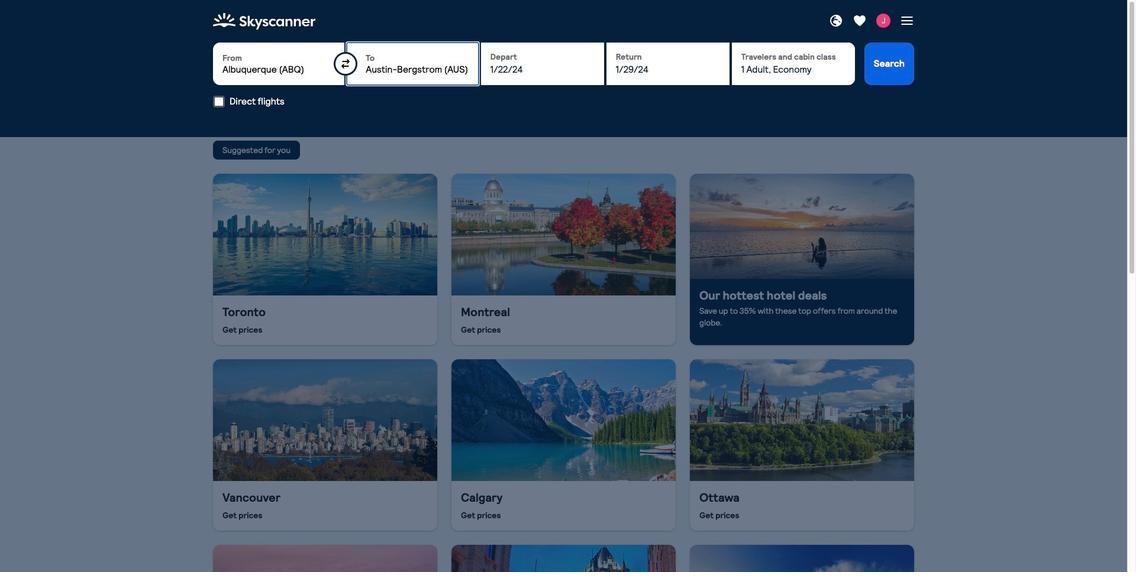 Task type: vqa. For each thing, say whether or not it's contained in the screenshot.
Monday, January 22, 2024 text box
no



Task type: describe. For each thing, give the bounding box(es) containing it.
2 country, city or airport text field from the left
[[366, 64, 469, 76]]

swap origin and destination image
[[341, 59, 351, 69]]

get prices for flights to vancouver, . element
[[213, 482, 437, 531]]

get prices for flights to ottawa, . element
[[690, 482, 914, 531]]

Direct flights checkbox
[[213, 96, 225, 108]]

get prices for flights to toronto, . element
[[213, 296, 437, 345]]

profile image
[[876, 14, 891, 28]]



Task type: locate. For each thing, give the bounding box(es) containing it.
open menu image
[[900, 14, 914, 28]]

get prices for flights to montreal, . element
[[451, 296, 676, 345]]

saved flights image
[[853, 14, 867, 28]]

1 country, city or airport text field from the left
[[222, 64, 335, 76]]

1 horizontal spatial country, city or airport text field
[[366, 64, 469, 76]]

0 horizontal spatial country, city or airport text field
[[222, 64, 335, 76]]

get prices for flights to calgary, . element
[[451, 482, 676, 531]]

skyscanner home image
[[213, 9, 315, 33]]

regional settings image
[[829, 14, 843, 28]]

Country, city or airport text field
[[222, 64, 335, 76], [366, 64, 469, 76]]

Suggested for you button
[[213, 141, 300, 160]]



